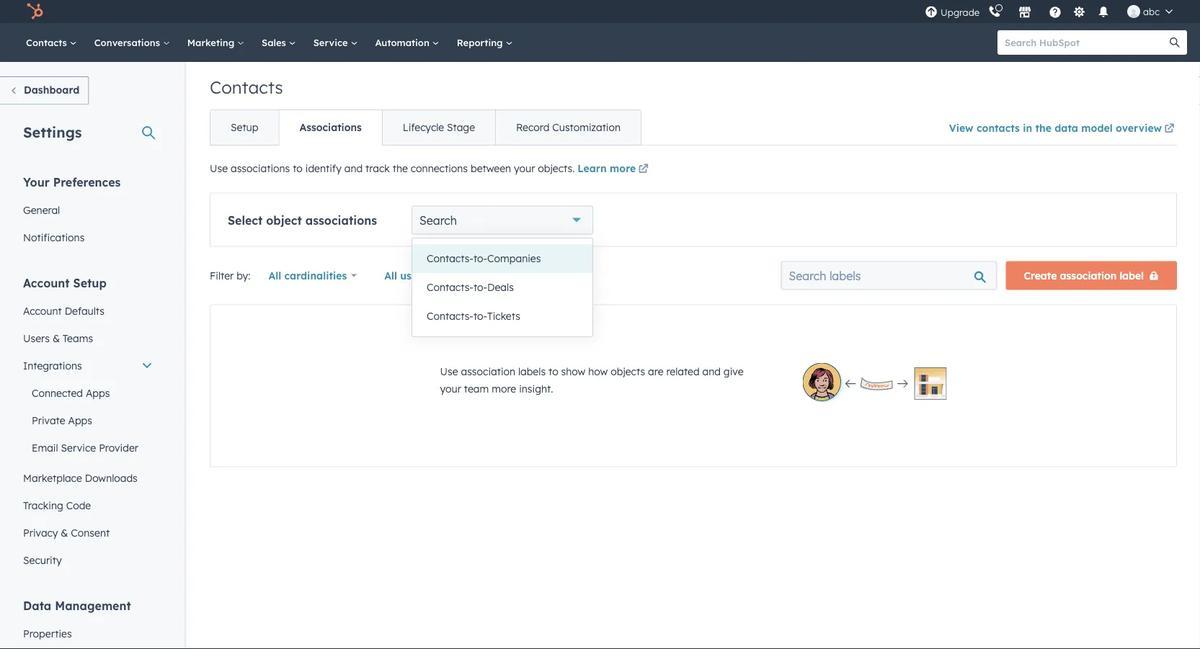 Task type: locate. For each thing, give the bounding box(es) containing it.
between
[[471, 162, 511, 175]]

notifications
[[23, 231, 85, 244]]

0 vertical spatial setup
[[231, 121, 259, 134]]

settings
[[23, 123, 82, 141]]

companies
[[488, 252, 541, 265]]

private
[[32, 414, 65, 427]]

use down setup link
[[210, 162, 228, 175]]

calling icon image
[[989, 6, 1002, 19]]

consent
[[71, 527, 110, 539]]

users & teams
[[23, 332, 93, 345]]

insight.
[[519, 383, 553, 395]]

to- for tickets
[[474, 310, 488, 323]]

1 vertical spatial use
[[440, 365, 458, 378]]

0 vertical spatial &
[[53, 332, 60, 345]]

apps down integrations button
[[86, 387, 110, 400]]

1 vertical spatial more
[[492, 383, 517, 395]]

menu containing abc
[[924, 0, 1184, 23]]

properties link
[[14, 621, 162, 648]]

1 horizontal spatial more
[[610, 162, 636, 175]]

1 all from the left
[[269, 269, 281, 282]]

0 vertical spatial service
[[314, 36, 351, 48]]

0 horizontal spatial all
[[269, 269, 281, 282]]

and left the give at the bottom right
[[703, 365, 721, 378]]

2 vertical spatial to-
[[474, 310, 488, 323]]

menu
[[924, 0, 1184, 23]]

marketplaces image
[[1019, 6, 1032, 19]]

0 vertical spatial more
[[610, 162, 636, 175]]

use inside use association labels to show how objects are related and give your team more insight.
[[440, 365, 458, 378]]

use down contacts-to-tickets
[[440, 365, 458, 378]]

1 horizontal spatial to
[[549, 365, 559, 378]]

conversations link
[[86, 23, 179, 62]]

contacts- for contacts-to-companies
[[427, 252, 474, 265]]

data management
[[23, 599, 131, 613]]

contacts-
[[427, 252, 474, 265], [427, 281, 474, 294], [427, 310, 474, 323]]

1 vertical spatial and
[[703, 365, 721, 378]]

tracking code
[[23, 499, 91, 512]]

1 to- from the top
[[474, 252, 488, 265]]

contacts
[[26, 36, 70, 48], [210, 76, 283, 98]]

service
[[314, 36, 351, 48], [61, 442, 96, 454]]

& right privacy
[[61, 527, 68, 539]]

0 vertical spatial to-
[[474, 252, 488, 265]]

association up "team"
[[461, 365, 516, 378]]

deals
[[488, 281, 514, 294]]

link opens in a new window image
[[639, 161, 649, 179]]

abc
[[1144, 5, 1160, 17]]

1 horizontal spatial association
[[1061, 269, 1117, 282]]

your
[[514, 162, 535, 175], [440, 383, 462, 395]]

and left "track"
[[345, 162, 363, 175]]

1 horizontal spatial your
[[514, 162, 535, 175]]

2 vertical spatial contacts-
[[427, 310, 474, 323]]

1 vertical spatial your
[[440, 383, 462, 395]]

notifications image
[[1098, 6, 1111, 19]]

service down private apps link
[[61, 442, 96, 454]]

more
[[610, 162, 636, 175], [492, 383, 517, 395]]

to left identify
[[293, 162, 303, 175]]

to- for deals
[[474, 281, 488, 294]]

1 horizontal spatial and
[[703, 365, 721, 378]]

hubspot image
[[26, 3, 43, 20]]

contacts- for contacts-to-tickets
[[427, 310, 474, 323]]

apps
[[86, 387, 110, 400], [68, 414, 92, 427]]

security
[[23, 554, 62, 567]]

association inside button
[[1061, 269, 1117, 282]]

0 horizontal spatial your
[[440, 383, 462, 395]]

to left show
[[549, 365, 559, 378]]

1 vertical spatial service
[[61, 442, 96, 454]]

link opens in a new window image inside learn more link
[[639, 165, 649, 175]]

1 vertical spatial &
[[61, 527, 68, 539]]

2 account from the top
[[23, 305, 62, 317]]

contacts- up contacts-to-tickets
[[427, 281, 474, 294]]

to-
[[474, 252, 488, 265], [474, 281, 488, 294], [474, 310, 488, 323]]

marketplace downloads
[[23, 472, 138, 485]]

3 contacts- from the top
[[427, 310, 474, 323]]

0 vertical spatial to
[[293, 162, 303, 175]]

0 horizontal spatial use
[[210, 162, 228, 175]]

1 vertical spatial the
[[393, 162, 408, 175]]

marketplace downloads link
[[14, 465, 162, 492]]

0 vertical spatial use
[[210, 162, 228, 175]]

to- up the contacts-to-deals
[[474, 252, 488, 265]]

1 horizontal spatial contacts
[[210, 76, 283, 98]]

settings link
[[1071, 4, 1089, 19]]

0 horizontal spatial associations
[[231, 162, 290, 175]]

1 vertical spatial contacts
[[210, 76, 283, 98]]

1 vertical spatial to
[[549, 365, 559, 378]]

all
[[269, 269, 281, 282], [385, 269, 397, 282]]

0 vertical spatial the
[[1036, 122, 1052, 134]]

association left label
[[1061, 269, 1117, 282]]

management
[[55, 599, 131, 613]]

association inside use association labels to show how objects are related and give your team more insight.
[[461, 365, 516, 378]]

contacts up setup link
[[210, 76, 283, 98]]

contacts- up the contacts-to-deals
[[427, 252, 474, 265]]

1 account from the top
[[23, 276, 70, 290]]

2 contacts- from the top
[[427, 281, 474, 294]]

gary orlando image
[[1128, 5, 1141, 18]]

1 horizontal spatial service
[[314, 36, 351, 48]]

help button
[[1044, 0, 1068, 23]]

1 horizontal spatial associations
[[306, 213, 377, 228]]

connected apps
[[32, 387, 110, 400]]

0 vertical spatial association
[[1061, 269, 1117, 282]]

the right "track"
[[393, 162, 408, 175]]

email
[[32, 442, 58, 454]]

and
[[345, 162, 363, 175], [703, 365, 721, 378]]

general link
[[14, 197, 162, 224]]

contacts- down the contacts-to-deals
[[427, 310, 474, 323]]

to inside use association labels to show how objects are related and give your team more insight.
[[549, 365, 559, 378]]

filter
[[210, 269, 234, 282]]

0 vertical spatial apps
[[86, 387, 110, 400]]

learn
[[578, 162, 607, 175]]

integrations
[[23, 360, 82, 372]]

0 vertical spatial account
[[23, 276, 70, 290]]

0 horizontal spatial &
[[53, 332, 60, 345]]

label
[[1120, 269, 1145, 282]]

0 horizontal spatial association
[[461, 365, 516, 378]]

0 horizontal spatial contacts
[[26, 36, 70, 48]]

all right by: on the left top of page
[[269, 269, 281, 282]]

associations down identify
[[306, 213, 377, 228]]

preferences
[[53, 175, 121, 189]]

0 horizontal spatial and
[[345, 162, 363, 175]]

1 vertical spatial contacts-
[[427, 281, 474, 294]]

link opens in a new window image
[[1165, 120, 1175, 138], [1165, 124, 1175, 134], [639, 165, 649, 175]]

1 contacts- from the top
[[427, 252, 474, 265]]

1 vertical spatial apps
[[68, 414, 92, 427]]

account up users
[[23, 305, 62, 317]]

upgrade image
[[925, 6, 938, 19]]

account
[[23, 276, 70, 290], [23, 305, 62, 317]]

private apps
[[32, 414, 92, 427]]

defaults
[[65, 305, 105, 317]]

your left "team"
[[440, 383, 462, 395]]

3 to- from the top
[[474, 310, 488, 323]]

& for users
[[53, 332, 60, 345]]

more right "team"
[[492, 383, 517, 395]]

associations down setup link
[[231, 162, 290, 175]]

account up account defaults on the top of page
[[23, 276, 70, 290]]

all users
[[385, 269, 427, 282]]

all cardinalities
[[269, 269, 347, 282]]

lifecycle
[[403, 121, 444, 134]]

your inside use association labels to show how objects are related and give your team more insight.
[[440, 383, 462, 395]]

more left link opens in a new window icon
[[610, 162, 636, 175]]

all left users
[[385, 269, 397, 282]]

1 horizontal spatial all
[[385, 269, 397, 282]]

1 vertical spatial setup
[[73, 276, 107, 290]]

2 all from the left
[[385, 269, 397, 282]]

1 vertical spatial account
[[23, 305, 62, 317]]

overview
[[1116, 122, 1163, 134]]

contacts down hubspot link
[[26, 36, 70, 48]]

settings image
[[1074, 6, 1087, 19]]

1 horizontal spatial the
[[1036, 122, 1052, 134]]

use
[[210, 162, 228, 175], [440, 365, 458, 378]]

0 horizontal spatial more
[[492, 383, 517, 395]]

setup
[[231, 121, 259, 134], [73, 276, 107, 290]]

select
[[228, 213, 263, 228]]

use associations to identify and track the connections between your objects.
[[210, 162, 578, 175]]

list box
[[413, 239, 593, 337]]

1 vertical spatial to-
[[474, 281, 488, 294]]

to- down the contacts-to-deals
[[474, 310, 488, 323]]

your left objects.
[[514, 162, 535, 175]]

marketing
[[187, 36, 237, 48]]

general
[[23, 204, 60, 216]]

& inside privacy & consent link
[[61, 527, 68, 539]]

marketplaces button
[[1011, 0, 1041, 23]]

0 horizontal spatial service
[[61, 442, 96, 454]]

data
[[1055, 122, 1079, 134]]

2 to- from the top
[[474, 281, 488, 294]]

& right users
[[53, 332, 60, 345]]

navigation
[[210, 110, 642, 146]]

contacts-to-tickets
[[427, 310, 521, 323]]

give
[[724, 365, 744, 378]]

to- down the contacts-to-companies
[[474, 281, 488, 294]]

list box containing contacts-to-companies
[[413, 239, 593, 337]]

1 horizontal spatial use
[[440, 365, 458, 378]]

contacts-to-deals button
[[413, 273, 593, 302]]

1 vertical spatial associations
[[306, 213, 377, 228]]

0 vertical spatial contacts-
[[427, 252, 474, 265]]

automation
[[375, 36, 433, 48]]

notifications button
[[1092, 0, 1117, 23]]

0 vertical spatial your
[[514, 162, 535, 175]]

to
[[293, 162, 303, 175], [549, 365, 559, 378]]

service right sales link on the left top of page
[[314, 36, 351, 48]]

1 horizontal spatial &
[[61, 527, 68, 539]]

account setup element
[[14, 275, 162, 574]]

marketplace
[[23, 472, 82, 485]]

& inside "users & teams" link
[[53, 332, 60, 345]]

0 horizontal spatial to
[[293, 162, 303, 175]]

1 vertical spatial association
[[461, 365, 516, 378]]

apps up the email service provider
[[68, 414, 92, 427]]

the right in
[[1036, 122, 1052, 134]]



Task type: describe. For each thing, give the bounding box(es) containing it.
use for use associations to identify and track the connections between your objects.
[[210, 162, 228, 175]]

0 horizontal spatial setup
[[73, 276, 107, 290]]

help image
[[1049, 6, 1062, 19]]

associations link
[[279, 110, 382, 145]]

integrations button
[[14, 352, 162, 380]]

how
[[589, 365, 608, 378]]

record
[[516, 121, 550, 134]]

record customization link
[[496, 110, 641, 145]]

search button
[[412, 206, 594, 235]]

conversations
[[94, 36, 163, 48]]

connected
[[32, 387, 83, 400]]

create association label
[[1025, 269, 1145, 282]]

in
[[1024, 122, 1033, 134]]

stage
[[447, 121, 475, 134]]

upgrade
[[941, 6, 980, 18]]

view contacts in the data model overview link
[[950, 112, 1178, 145]]

contacts-to-deals
[[427, 281, 514, 294]]

your
[[23, 175, 50, 189]]

dashboard link
[[0, 76, 89, 105]]

tracking
[[23, 499, 63, 512]]

your preferences
[[23, 175, 121, 189]]

create association label button
[[1007, 261, 1178, 290]]

record customization
[[516, 121, 621, 134]]

email service provider link
[[14, 435, 162, 462]]

properties
[[23, 628, 72, 640]]

private apps link
[[14, 407, 162, 435]]

sales
[[262, 36, 289, 48]]

model
[[1082, 122, 1113, 134]]

apps for private apps
[[68, 414, 92, 427]]

and inside use association labels to show how objects are related and give your team more insight.
[[703, 365, 721, 378]]

more inside learn more link
[[610, 162, 636, 175]]

privacy
[[23, 527, 58, 539]]

Search labels search field
[[781, 261, 998, 290]]

search image
[[1171, 38, 1181, 48]]

dashboard
[[24, 84, 80, 96]]

connections
[[411, 162, 468, 175]]

provider
[[99, 442, 138, 454]]

identify
[[306, 162, 342, 175]]

account for account setup
[[23, 276, 70, 290]]

the inside view contacts in the data model overview link
[[1036, 122, 1052, 134]]

service link
[[305, 23, 367, 62]]

1 horizontal spatial setup
[[231, 121, 259, 134]]

all users button
[[375, 261, 446, 290]]

your preferences element
[[14, 174, 162, 251]]

contacts- for contacts-to-deals
[[427, 281, 474, 294]]

account defaults link
[[14, 298, 162, 325]]

objects.
[[538, 162, 575, 175]]

are
[[648, 365, 664, 378]]

automation link
[[367, 23, 448, 62]]

data
[[23, 599, 51, 613]]

lifecycle stage link
[[382, 110, 496, 145]]

teams
[[63, 332, 93, 345]]

users
[[400, 269, 427, 282]]

marketing link
[[179, 23, 253, 62]]

learn more link
[[578, 161, 651, 179]]

Search HubSpot search field
[[998, 30, 1175, 55]]

security link
[[14, 547, 162, 574]]

abc button
[[1119, 0, 1182, 23]]

contacts link
[[17, 23, 86, 62]]

object
[[266, 213, 302, 228]]

service inside the account setup element
[[61, 442, 96, 454]]

association for use
[[461, 365, 516, 378]]

team
[[464, 383, 489, 395]]

contacts-to-tickets button
[[413, 302, 593, 331]]

account for account defaults
[[23, 305, 62, 317]]

associations
[[300, 121, 362, 134]]

privacy & consent
[[23, 527, 110, 539]]

connected apps link
[[14, 380, 162, 407]]

setup link
[[211, 110, 279, 145]]

hubspot link
[[17, 3, 54, 20]]

by:
[[237, 269, 251, 282]]

0 vertical spatial and
[[345, 162, 363, 175]]

apps for connected apps
[[86, 387, 110, 400]]

association for create
[[1061, 269, 1117, 282]]

labels
[[519, 365, 546, 378]]

search
[[420, 213, 457, 228]]

notifications link
[[14, 224, 162, 251]]

0 vertical spatial associations
[[231, 162, 290, 175]]

more inside use association labels to show how objects are related and give your team more insight.
[[492, 383, 517, 395]]

calling icon button
[[983, 2, 1008, 21]]

view
[[950, 122, 974, 134]]

users & teams link
[[14, 325, 162, 352]]

create
[[1025, 269, 1058, 282]]

account setup
[[23, 276, 107, 290]]

0 vertical spatial contacts
[[26, 36, 70, 48]]

view contacts in the data model overview
[[950, 122, 1163, 134]]

contacts
[[977, 122, 1020, 134]]

objects
[[611, 365, 646, 378]]

navigation containing setup
[[210, 110, 642, 146]]

email service provider
[[32, 442, 138, 454]]

& for privacy
[[61, 527, 68, 539]]

all for all cardinalities
[[269, 269, 281, 282]]

use for use association labels to show how objects are related and give your team more insight.
[[440, 365, 458, 378]]

data management element
[[14, 598, 162, 650]]

sales link
[[253, 23, 305, 62]]

downloads
[[85, 472, 138, 485]]

all for all users
[[385, 269, 397, 282]]

track
[[366, 162, 390, 175]]

learn more
[[578, 162, 636, 175]]

0 horizontal spatial the
[[393, 162, 408, 175]]

customization
[[553, 121, 621, 134]]

lifecycle stage
[[403, 121, 475, 134]]

tracking code link
[[14, 492, 162, 520]]

to- for companies
[[474, 252, 488, 265]]

users
[[23, 332, 50, 345]]

privacy & consent link
[[14, 520, 162, 547]]

use association labels to show how objects are related and give your team more insight.
[[440, 365, 744, 395]]

select object associations
[[228, 213, 377, 228]]



Task type: vqa. For each thing, say whether or not it's contained in the screenshot.
"this" in the See the businesses or organizations associated with this record.
no



